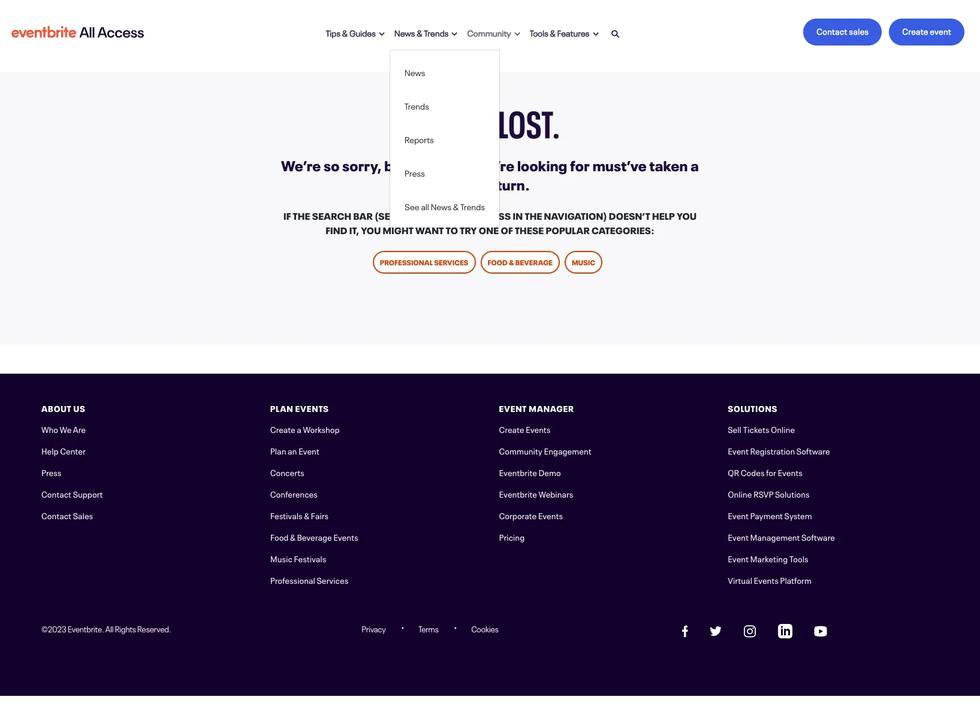 Task type: vqa. For each thing, say whether or not it's contained in the screenshot.
bottom food
yes



Task type: locate. For each thing, give the bounding box(es) containing it.
events right beverage
[[333, 531, 358, 543]]

see all news & trends
[[405, 200, 485, 212]]

press down help
[[41, 466, 61, 478]]

1 horizontal spatial we're
[[419, 92, 493, 148]]

trends up news 'link'
[[424, 26, 449, 38]]

events
[[295, 402, 329, 414], [526, 423, 551, 435], [778, 466, 802, 478], [538, 510, 563, 522], [333, 531, 358, 543], [754, 574, 779, 586]]

you
[[677, 208, 697, 222], [361, 222, 381, 237]]

1 plan from the top
[[270, 402, 293, 414]]

contact left the sales
[[817, 25, 847, 37]]

you right it, on the top left of page
[[361, 222, 381, 237]]

1 vertical spatial food
[[270, 531, 289, 543]]

contact sales link
[[41, 510, 93, 522]]

doesn't
[[609, 208, 650, 222]]

tools & features
[[530, 26, 590, 38]]

food up music festivals
[[270, 531, 289, 543]]

©2023 eventbrite. all rights reserved.
[[41, 623, 171, 635]]

0 vertical spatial plan
[[270, 402, 293, 414]]

corporate
[[499, 510, 537, 522]]

contact support
[[41, 488, 103, 500]]

turn.
[[497, 173, 530, 194]]

tips
[[326, 26, 341, 38]]

plan up create a workshop
[[270, 402, 293, 414]]

0 horizontal spatial arrow image
[[452, 32, 458, 37]]

contact up contact sales
[[41, 488, 71, 500]]

1 vertical spatial software
[[801, 531, 835, 543]]

event right an
[[298, 445, 319, 457]]

& inside the news & trends "link"
[[417, 26, 422, 38]]

arrow image inside the news & trends "link"
[[452, 32, 458, 37]]

festivals up professional services
[[294, 553, 326, 565]]

the right but
[[410, 154, 432, 175]]

a down plan events
[[297, 423, 301, 435]]

1 horizontal spatial arrow image
[[514, 32, 520, 37]]

news right all at the left
[[431, 200, 452, 212]]

tools up "platform"
[[789, 553, 808, 565]]

events for plan events
[[295, 402, 329, 414]]

contact left sales
[[41, 510, 71, 522]]

1 horizontal spatial music
[[572, 257, 595, 267]]

0 vertical spatial community
[[467, 26, 511, 38]]

events down the webinars
[[538, 510, 563, 522]]

in
[[513, 208, 523, 222]]

navigation)
[[544, 208, 607, 222]]

0 vertical spatial software
[[797, 445, 830, 457]]

2 vertical spatial contact
[[41, 510, 71, 522]]

popular
[[546, 222, 590, 237]]

& for beverage
[[290, 531, 295, 543]]

about us
[[41, 402, 85, 414]]

event marketing tools
[[728, 553, 808, 565]]

food for food & beverage
[[488, 257, 508, 267]]

0 vertical spatial trends
[[424, 26, 449, 38]]

3 arrow image from the left
[[593, 32, 599, 37]]

create event
[[902, 25, 951, 37]]

eventbrite webinars link
[[499, 488, 573, 500]]

0 vertical spatial professional
[[380, 257, 433, 267]]

1 vertical spatial professional
[[270, 574, 315, 586]]

you right help
[[677, 208, 697, 222]]

0 horizontal spatial create
[[270, 423, 295, 435]]

0 vertical spatial eventbrite
[[499, 466, 537, 478]]

glass
[[480, 208, 511, 222]]

food & beverage link
[[481, 251, 560, 274]]

& for guides
[[342, 26, 348, 38]]

pricing link
[[499, 531, 525, 543]]

event left payment
[[728, 510, 749, 522]]

rsvp
[[753, 488, 774, 500]]

try
[[460, 222, 477, 237]]

create down event manager
[[499, 423, 524, 435]]

trends down wrong
[[460, 200, 485, 212]]

virtual events platform link
[[728, 574, 812, 586]]

community for community
[[467, 26, 511, 38]]

terms link
[[419, 623, 439, 635]]

arrow image left tools & features
[[514, 32, 520, 37]]

press link down help
[[41, 466, 61, 478]]

1 horizontal spatial professional
[[380, 257, 433, 267]]

0 horizontal spatial for
[[570, 154, 590, 175]]

event down sell
[[728, 445, 749, 457]]

2 plan from the top
[[270, 445, 286, 457]]

system
[[784, 510, 812, 522]]

arrow image left "search icon"
[[593, 32, 599, 37]]

we're
[[419, 92, 493, 148], [281, 154, 321, 175]]

1 vertical spatial trends
[[405, 99, 429, 111]]

a right the taken on the top right
[[691, 154, 699, 175]]

looking
[[517, 154, 567, 175]]

1 vertical spatial contact
[[41, 488, 71, 500]]

who we are
[[41, 423, 86, 435]]

lost.
[[498, 92, 561, 148]]

terms
[[419, 623, 439, 635]]

create for create a workshop
[[270, 423, 295, 435]]

event management software
[[728, 531, 835, 543]]

events down event marketing tools
[[754, 574, 779, 586]]

online rsvp solutions link
[[728, 488, 810, 500]]

might
[[383, 222, 414, 237]]

arrow image for news & trends
[[452, 32, 458, 37]]

the
[[410, 154, 432, 175], [293, 208, 310, 222], [397, 208, 415, 222], [525, 208, 542, 222]]

1 vertical spatial tools
[[789, 553, 808, 565]]

0 vertical spatial we're
[[419, 92, 493, 148]]

the inside "we're so sorry, but the page you're looking for must've taken a wrong turn."
[[410, 154, 432, 175]]

we
[[60, 423, 72, 435]]

wrong
[[450, 173, 494, 194]]

0 vertical spatial food
[[488, 257, 508, 267]]

events down event registration software
[[778, 466, 802, 478]]

arrow image inside community link
[[514, 32, 520, 37]]

music inside music link
[[572, 257, 595, 267]]

community for community engagement
[[499, 445, 542, 457]]

food
[[488, 257, 508, 267], [270, 531, 289, 543]]

events for corporate events
[[538, 510, 563, 522]]

2 arrow image from the left
[[514, 32, 520, 37]]

event up virtual
[[728, 553, 749, 565]]

0 vertical spatial music
[[572, 257, 595, 267]]

for right looking
[[570, 154, 590, 175]]

pricing
[[499, 531, 525, 543]]

food down one
[[488, 257, 508, 267]]

eventbrite up corporate
[[499, 488, 537, 500]]

(see
[[375, 208, 396, 222]]

solutions up tickets on the right bottom of page
[[728, 402, 778, 414]]

festivals down conferences link
[[270, 510, 302, 522]]

tips & guides link
[[321, 19, 390, 45]]

1 vertical spatial we're
[[281, 154, 321, 175]]

0 vertical spatial online
[[771, 423, 795, 435]]

for right codes
[[766, 466, 776, 478]]

0 vertical spatial for
[[570, 154, 590, 175]]

1 vertical spatial community
[[499, 445, 542, 457]]

conferences
[[270, 488, 318, 500]]

create left event
[[902, 25, 928, 37]]

0 horizontal spatial music
[[270, 553, 292, 565]]

events down event manager
[[526, 423, 551, 435]]

0 vertical spatial news
[[394, 26, 415, 38]]

online
[[771, 423, 795, 435], [728, 488, 752, 500]]

music down popular
[[572, 257, 595, 267]]

food & beverage events
[[270, 531, 358, 543]]

plan for plan an event
[[270, 445, 286, 457]]

1 vertical spatial a
[[297, 423, 301, 435]]

solutions up 'system'
[[775, 488, 810, 500]]

1 horizontal spatial press link
[[390, 162, 499, 183]]

online up event registration software link
[[771, 423, 795, 435]]

2 horizontal spatial create
[[902, 25, 928, 37]]

center
[[60, 445, 86, 457]]

2 horizontal spatial arrow image
[[593, 32, 599, 37]]

we're up page
[[419, 92, 493, 148]]

tickets
[[743, 423, 769, 435]]

1 vertical spatial online
[[728, 488, 752, 500]]

to
[[446, 222, 458, 237]]

1 eventbrite from the top
[[499, 466, 537, 478]]

event management software link
[[728, 531, 835, 543]]

news for news
[[405, 66, 425, 78]]

create up an
[[270, 423, 295, 435]]

& inside food & beverage link
[[509, 257, 514, 267]]

1 vertical spatial music
[[270, 553, 292, 565]]

1 horizontal spatial food
[[488, 257, 508, 267]]

news for news & trends
[[394, 26, 415, 38]]

food & beverage events link
[[270, 531, 358, 543]]

0 vertical spatial contact
[[817, 25, 847, 37]]

0 horizontal spatial press link
[[41, 466, 61, 478]]

press
[[405, 166, 425, 178], [41, 466, 61, 478]]

qr codes for events
[[728, 466, 802, 478]]

festivals & fairs link
[[270, 510, 329, 522]]

we're for we're so sorry, but the page you're looking for must've taken a wrong turn.
[[281, 154, 321, 175]]

2 eventbrite from the top
[[499, 488, 537, 500]]

search icon image
[[611, 30, 620, 39]]

solutions
[[728, 402, 778, 414], [775, 488, 810, 500]]

sell tickets online
[[728, 423, 795, 435]]

2 vertical spatial trends
[[460, 200, 485, 212]]

& for beverage
[[509, 257, 514, 267]]

search
[[312, 208, 351, 222]]

tools left features
[[530, 26, 548, 38]]

create events
[[499, 423, 551, 435]]

& for features
[[550, 26, 556, 38]]

0 horizontal spatial we're
[[281, 154, 321, 175]]

a inside "we're so sorry, but the page you're looking for must've taken a wrong turn."
[[691, 154, 699, 175]]

0 vertical spatial solutions
[[728, 402, 778, 414]]

taken
[[649, 154, 688, 175]]

1 vertical spatial news
[[405, 66, 425, 78]]

plan left an
[[270, 445, 286, 457]]

news down news & trends
[[405, 66, 425, 78]]

professional services
[[270, 574, 348, 586]]

webinars
[[539, 488, 573, 500]]

tools & features link
[[525, 19, 603, 45]]

press up "see"
[[405, 166, 425, 178]]

music up professional services
[[270, 553, 292, 565]]

trends up reports
[[405, 99, 429, 111]]

community up news 'link'
[[467, 26, 511, 38]]

1 vertical spatial eventbrite
[[499, 488, 537, 500]]

news inside "link"
[[394, 26, 415, 38]]

beverage
[[515, 257, 553, 267]]

features
[[557, 26, 590, 38]]

arrow image
[[452, 32, 458, 37], [514, 32, 520, 37], [593, 32, 599, 37]]

press link
[[390, 162, 499, 183], [41, 466, 61, 478]]

we're left so
[[281, 154, 321, 175]]

plan events
[[270, 402, 329, 414]]

& inside the tips & guides link
[[342, 26, 348, 38]]

0 vertical spatial a
[[691, 154, 699, 175]]

0 vertical spatial press
[[405, 166, 425, 178]]

1 vertical spatial plan
[[270, 445, 286, 457]]

0 vertical spatial press link
[[390, 162, 499, 183]]

community down the create events link
[[499, 445, 542, 457]]

twitter image
[[710, 627, 722, 637]]

arrow image right news & trends
[[452, 32, 458, 37]]

1 vertical spatial press
[[41, 466, 61, 478]]

1 vertical spatial press link
[[41, 466, 61, 478]]

events up create a workshop
[[295, 402, 329, 414]]

news inside 'link'
[[405, 66, 425, 78]]

1 horizontal spatial press
[[405, 166, 425, 178]]

help center link
[[41, 445, 86, 457]]

but
[[384, 154, 407, 175]]

0 horizontal spatial professional
[[270, 574, 315, 586]]

codes
[[741, 466, 765, 478]]

we're inside "we're so sorry, but the page you're looking for must've taken a wrong turn."
[[281, 154, 321, 175]]

eventbrite
[[499, 466, 537, 478], [499, 488, 537, 500]]

event for event marketing tools
[[728, 553, 749, 565]]

sorry,
[[342, 154, 382, 175]]

1 horizontal spatial tools
[[789, 553, 808, 565]]

event for event manager
[[499, 402, 527, 414]]

software down 'system'
[[801, 531, 835, 543]]

0 horizontal spatial food
[[270, 531, 289, 543]]

0 vertical spatial tools
[[530, 26, 548, 38]]

event for event management software
[[728, 531, 749, 543]]

1 arrow image from the left
[[452, 32, 458, 37]]

1 horizontal spatial a
[[691, 154, 699, 175]]

1 horizontal spatial online
[[771, 423, 795, 435]]

eventbrite for eventbrite webinars
[[499, 488, 537, 500]]

software right registration
[[797, 445, 830, 457]]

1 horizontal spatial for
[[766, 466, 776, 478]]

& inside 'tools & features' link
[[550, 26, 556, 38]]

us
[[73, 402, 85, 414]]

professional down the might
[[380, 257, 433, 267]]

eventbrite up "eventbrite webinars" link
[[499, 466, 537, 478]]

event
[[499, 402, 527, 414], [298, 445, 319, 457], [728, 445, 749, 457], [728, 510, 749, 522], [728, 531, 749, 543], [728, 553, 749, 565]]

plan for plan events
[[270, 402, 293, 414]]

press link up see all news & trends link
[[390, 162, 499, 183]]

0 horizontal spatial online
[[728, 488, 752, 500]]

professional services
[[380, 257, 469, 267]]

software
[[797, 445, 830, 457], [801, 531, 835, 543]]

event left management
[[728, 531, 749, 543]]

fairs
[[311, 510, 329, 522]]

0 horizontal spatial you
[[361, 222, 381, 237]]

professional down music festivals link
[[270, 574, 315, 586]]

arrow image inside 'tools & features' link
[[593, 32, 599, 37]]

event up the create events link
[[499, 402, 527, 414]]

reports
[[405, 133, 434, 145]]

1 vertical spatial for
[[766, 466, 776, 478]]

1 horizontal spatial create
[[499, 423, 524, 435]]

online down 'qr'
[[728, 488, 752, 500]]

1 vertical spatial festivals
[[294, 553, 326, 565]]

news right arrow image
[[394, 26, 415, 38]]



Task type: describe. For each thing, give the bounding box(es) containing it.
contact for contact support
[[41, 488, 71, 500]]

sell tickets online link
[[728, 423, 795, 435]]

we're lost.
[[419, 92, 561, 148]]

eventbrite demo link
[[499, 466, 561, 478]]

community link
[[462, 19, 525, 45]]

music for music
[[572, 257, 595, 267]]

you're
[[472, 154, 515, 175]]

who
[[41, 423, 58, 435]]

professional for professional services
[[270, 574, 315, 586]]

event registration software
[[728, 445, 830, 457]]

create event link
[[889, 19, 964, 46]]

festivals & fairs
[[270, 510, 329, 522]]

0 horizontal spatial tools
[[530, 26, 548, 38]]

music link
[[565, 251, 603, 274]]

concerts link
[[270, 466, 304, 478]]

music festivals link
[[270, 553, 326, 565]]

management
[[750, 531, 800, 543]]

music festivals
[[270, 553, 326, 565]]

food for food & beverage events
[[270, 531, 289, 543]]

the right "if"
[[293, 208, 310, 222]]

platform
[[780, 574, 812, 586]]

help
[[41, 445, 59, 457]]

manager
[[529, 402, 574, 414]]

music for music festivals
[[270, 553, 292, 565]]

1 vertical spatial solutions
[[775, 488, 810, 500]]

eventbrite webinars
[[499, 488, 573, 500]]

if the search bar (see the magnifying glass in the navigation) doesn't help you find it, you might want to try one of these popular categories:
[[283, 208, 697, 237]]

privacy link
[[362, 623, 386, 635]]

engagement
[[544, 445, 591, 457]]

create for create event
[[902, 25, 928, 37]]

corporate events link
[[499, 510, 563, 522]]

contact for contact sales
[[41, 510, 71, 522]]

so
[[324, 154, 340, 175]]

events for create events
[[526, 423, 551, 435]]

linkedin image
[[778, 625, 792, 639]]

create events link
[[499, 423, 551, 435]]

contact sales
[[817, 25, 869, 37]]

facebook image
[[682, 626, 688, 638]]

concerts
[[270, 466, 304, 478]]

for inside "we're so sorry, but the page you're looking for must've taken a wrong turn."
[[570, 154, 590, 175]]

trends inside the trends link
[[405, 99, 429, 111]]

software for event registration software
[[797, 445, 830, 457]]

software for event management software
[[801, 531, 835, 543]]

an
[[288, 445, 297, 457]]

cookies
[[471, 623, 499, 635]]

plan an event link
[[270, 445, 319, 457]]

cookies link
[[471, 623, 499, 635]]

create for create events
[[499, 423, 524, 435]]

the right in
[[525, 208, 542, 222]]

event for event registration software
[[728, 445, 749, 457]]

logo eventbrite image
[[10, 21, 146, 43]]

about
[[41, 402, 71, 414]]

youtube image
[[814, 626, 827, 638]]

0 horizontal spatial press
[[41, 466, 61, 478]]

if
[[283, 208, 291, 222]]

trends inside the news & trends "link"
[[424, 26, 449, 38]]

community engagement
[[499, 445, 591, 457]]

eventbrite.
[[68, 623, 104, 635]]

reports link
[[390, 128, 499, 150]]

want
[[415, 222, 444, 237]]

support
[[73, 488, 103, 500]]

services
[[317, 574, 348, 586]]

qr
[[728, 466, 739, 478]]

event manager
[[499, 402, 574, 414]]

privacy
[[362, 623, 386, 635]]

contact support link
[[41, 488, 103, 500]]

eventbrite for eventbrite demo
[[499, 466, 537, 478]]

guides
[[349, 26, 376, 38]]

the right (see in the top left of the page
[[397, 208, 415, 222]]

arrow image for tools & features
[[593, 32, 599, 37]]

events for virtual events platform
[[754, 574, 779, 586]]

contact for contact sales
[[817, 25, 847, 37]]

trends inside see all news & trends link
[[460, 200, 485, 212]]

all
[[105, 623, 113, 635]]

all
[[421, 200, 429, 212]]

professional services link
[[270, 574, 348, 586]]

arrow image
[[379, 32, 385, 37]]

professional for professional services
[[380, 257, 433, 267]]

& for trends
[[417, 26, 422, 38]]

sales
[[849, 25, 869, 37]]

instagram image
[[744, 626, 756, 638]]

0 horizontal spatial a
[[297, 423, 301, 435]]

we're for we're lost.
[[419, 92, 493, 148]]

magnifying
[[417, 208, 478, 222]]

1 horizontal spatial you
[[677, 208, 697, 222]]

these
[[515, 222, 544, 237]]

event registration software link
[[728, 445, 830, 457]]

tips & guides
[[326, 26, 376, 38]]

contact sales
[[41, 510, 93, 522]]

sales
[[73, 510, 93, 522]]

of
[[501, 222, 513, 237]]

registration
[[750, 445, 795, 457]]

marketing
[[750, 553, 788, 565]]

rights
[[115, 623, 136, 635]]

professional services link
[[373, 251, 476, 274]]

0 vertical spatial festivals
[[270, 510, 302, 522]]

reserved.
[[137, 623, 171, 635]]

& for fairs
[[304, 510, 309, 522]]

who we are link
[[41, 423, 86, 435]]

contact sales link
[[803, 19, 882, 46]]

one
[[479, 222, 499, 237]]

news link
[[390, 61, 499, 82]]

arrow image for community
[[514, 32, 520, 37]]

event payment system link
[[728, 510, 812, 522]]

2 vertical spatial news
[[431, 200, 452, 212]]

conferences link
[[270, 488, 318, 500]]

it,
[[349, 222, 359, 237]]

& inside see all news & trends link
[[453, 200, 459, 212]]

event for event payment system
[[728, 510, 749, 522]]

virtual events platform
[[728, 574, 812, 586]]

©2023
[[41, 623, 66, 635]]



